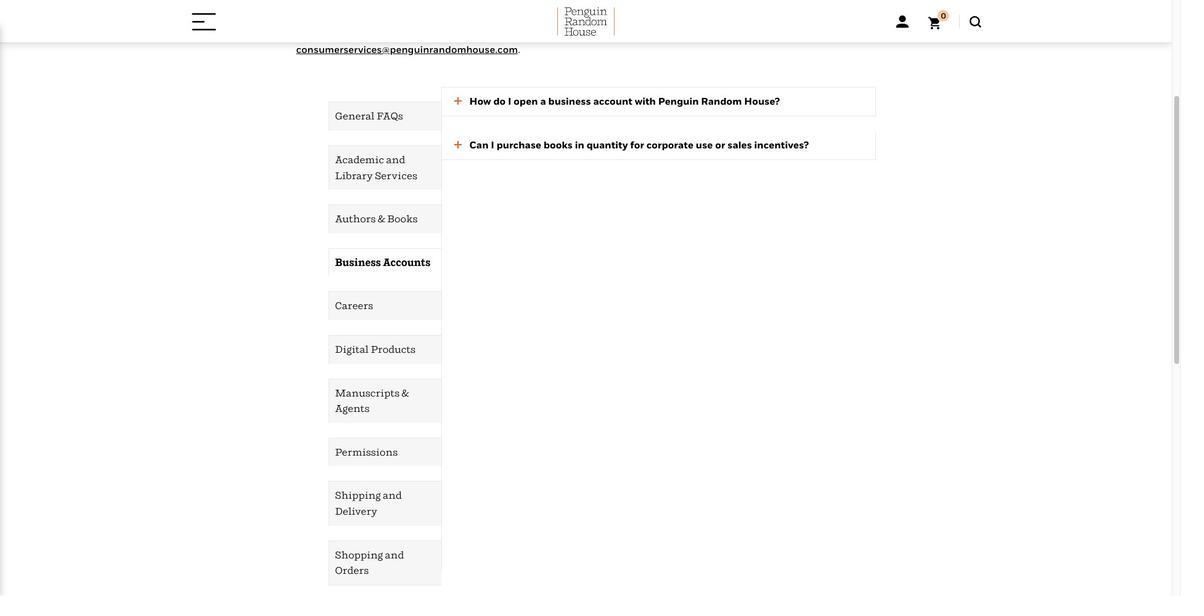 Task type: describe. For each thing, give the bounding box(es) containing it.
and inside welcome to the penguin random house frequently asked questions page. you will find the most frequently asked questions regarding our books, our authors, and personal orders addressed in the categories below. for support related to a retail or promotional order for your business, please contact our customer service team at consumerservices@penguinrandomhouse.com .
[[453, 11, 471, 24]]

how do i open a business account with penguin random house?
[[469, 95, 780, 107]]

service
[[603, 27, 637, 40]]

addressed
[[549, 11, 597, 24]]

can i purchase books in quantity for corporate use or sales incentives?
[[469, 139, 809, 151]]

1 horizontal spatial the
[[610, 11, 626, 24]]

1 vertical spatial to
[[802, 11, 811, 24]]

random inside welcome to the penguin random house frequently asked questions page. you will find the most frequently asked questions regarding our books, our authors, and personal orders addressed in the categories below. for support related to a retail or promotional order for your business, please contact our customer service team at consumerservices@penguinrandomhouse.com .
[[412, 0, 451, 8]]

incentives?
[[754, 139, 809, 151]]

corporate
[[646, 139, 694, 151]]

shipping and delivery link
[[329, 482, 441, 526]]

customer
[[555, 27, 601, 40]]

digital products
[[335, 343, 416, 356]]

questions
[[569, 0, 616, 8]]

in inside welcome to the penguin random house frequently asked questions page. you will find the most frequently asked questions regarding our books, our authors, and personal orders addressed in the categories below. for support related to a retail or promotional order for your business, please contact our customer service team at consumerservices@penguinrandomhouse.com .
[[599, 11, 608, 24]]

penguin random house image
[[557, 8, 615, 36]]

& for manuscripts
[[402, 387, 409, 399]]

below.
[[679, 11, 708, 24]]

books
[[387, 213, 418, 225]]

1 horizontal spatial our
[[395, 11, 410, 24]]

your
[[398, 27, 419, 40]]

1 vertical spatial for
[[630, 139, 644, 151]]

digital products link
[[329, 336, 441, 364]]

0 vertical spatial to
[[341, 0, 351, 8]]

general faqs
[[335, 110, 403, 122]]

can
[[469, 139, 489, 151]]

with
[[635, 95, 656, 107]]

business
[[548, 95, 591, 107]]

0 horizontal spatial or
[[715, 139, 725, 151]]

will
[[666, 0, 681, 8]]

welcome
[[296, 0, 339, 8]]

use
[[696, 139, 713, 151]]

products
[[371, 343, 416, 356]]

manuscripts & agents link
[[329, 379, 441, 423]]

academic
[[335, 153, 384, 166]]

agents
[[335, 403, 370, 415]]

and for shopping and orders
[[385, 549, 404, 561]]

personal
[[474, 11, 514, 24]]

careers
[[335, 300, 373, 312]]

for
[[710, 11, 726, 24]]

and for academic and library services
[[386, 153, 405, 166]]

consumerservices@penguinrandomhouse.com link
[[296, 43, 518, 55]]

search image
[[969, 16, 981, 27]]

shipping
[[335, 490, 381, 502]]

for inside welcome to the penguin random house frequently asked questions page. you will find the most frequently asked questions regarding our books, our authors, and personal orders addressed in the categories below. for support related to a retail or promotional order for your business, please contact our customer service team at consumerservices@penguinrandomhouse.com .
[[383, 27, 396, 40]]

academic and library services link
[[329, 146, 441, 190]]

order
[[356, 27, 380, 40]]

books,
[[362, 11, 392, 24]]

shipping and delivery
[[335, 490, 402, 518]]

faqs
[[377, 110, 403, 122]]

shopping and orders
[[335, 549, 404, 577]]

in inside can i purchase books in quantity for corporate use or sales incentives? link
[[575, 139, 584, 151]]

can i purchase books in quantity for corporate use or sales incentives? link
[[442, 137, 863, 153]]

1 vertical spatial a
[[540, 95, 546, 107]]

academic and library services
[[335, 153, 417, 182]]

open
[[514, 95, 538, 107]]

house?
[[744, 95, 780, 107]]

quantity
[[587, 139, 628, 151]]

1 horizontal spatial i
[[508, 95, 511, 107]]

regarding
[[296, 11, 342, 24]]

careers link
[[329, 292, 441, 321]]

related
[[767, 11, 799, 24]]

menu containing general faqs
[[296, 102, 441, 586]]

orders
[[335, 565, 369, 577]]

penguin inside welcome to the penguin random house frequently asked questions page. you will find the most frequently asked questions regarding our books, our authors, and personal orders addressed in the categories below. for support related to a retail or promotional order for your business, please contact our customer service team at consumerservices@penguinrandomhouse.com .
[[370, 0, 410, 8]]

manuscripts
[[335, 387, 400, 399]]

house
[[454, 0, 484, 8]]

promotional
[[296, 27, 353, 40]]

manuscripts & agents
[[335, 387, 409, 415]]

asked
[[797, 0, 825, 8]]

page.
[[618, 0, 644, 8]]

& for authors
[[378, 213, 385, 225]]

orders
[[517, 11, 546, 24]]



Task type: locate. For each thing, give the bounding box(es) containing it.
our up your
[[395, 11, 410, 24]]

a right open
[[540, 95, 546, 107]]

the up for
[[704, 0, 719, 8]]

or
[[847, 11, 857, 24], [715, 139, 725, 151]]

library
[[335, 169, 373, 182]]

services
[[375, 169, 417, 182]]

permissions link
[[329, 439, 441, 467]]

sign in image
[[896, 15, 908, 28]]

1 horizontal spatial in
[[599, 11, 608, 24]]

0 vertical spatial a
[[813, 11, 819, 24]]

1 horizontal spatial or
[[847, 11, 857, 24]]

to
[[341, 0, 351, 8], [802, 11, 811, 24]]

authors & books
[[335, 213, 418, 225]]

i right can
[[491, 139, 494, 151]]

the up books,
[[353, 0, 368, 8]]

&
[[378, 213, 385, 225], [402, 387, 409, 399]]

frequently
[[486, 0, 536, 8]]

for left your
[[383, 27, 396, 40]]

and
[[453, 11, 471, 24], [386, 153, 405, 166], [383, 490, 402, 502], [385, 549, 404, 561]]

permissions
[[335, 446, 398, 458]]

do
[[493, 95, 506, 107]]

penguin right with
[[658, 95, 699, 107]]

our up order
[[344, 11, 360, 24]]

0 vertical spatial in
[[599, 11, 608, 24]]

menu
[[296, 102, 441, 586]]

0 horizontal spatial for
[[383, 27, 396, 40]]

0 horizontal spatial our
[[344, 11, 360, 24]]

0 horizontal spatial &
[[378, 213, 385, 225]]

asked
[[539, 0, 566, 8]]

0 horizontal spatial i
[[491, 139, 494, 151]]

our
[[344, 11, 360, 24], [395, 11, 410, 24], [537, 27, 553, 40]]

at
[[666, 27, 675, 40]]

retail
[[821, 11, 845, 24]]

to down the 'asked'
[[802, 11, 811, 24]]

0 vertical spatial or
[[847, 11, 857, 24]]

general faqs link
[[329, 103, 441, 131]]

1 horizontal spatial penguin
[[658, 95, 699, 107]]

and down house
[[453, 11, 471, 24]]

1 horizontal spatial random
[[701, 95, 742, 107]]

penguin up books,
[[370, 0, 410, 8]]

account
[[593, 95, 632, 107]]

most
[[722, 0, 745, 8]]

delivery
[[335, 505, 377, 518]]

or inside welcome to the penguin random house frequently asked questions page. you will find the most frequently asked questions regarding our books, our authors, and personal orders addressed in the categories below. for support related to a retail or promotional order for your business, please contact our customer service team at consumerservices@penguinrandomhouse.com .
[[847, 11, 857, 24]]

0 vertical spatial random
[[412, 0, 451, 8]]

for right quantity
[[630, 139, 644, 151]]

and for shipping and delivery
[[383, 490, 402, 502]]

categories
[[628, 11, 676, 24]]

sales
[[728, 139, 752, 151]]

2 horizontal spatial the
[[704, 0, 719, 8]]

and inside shopping and orders
[[385, 549, 404, 561]]

general
[[335, 110, 375, 122]]

please
[[467, 27, 497, 40]]

accounts
[[383, 256, 431, 269]]

frequently
[[747, 0, 795, 8]]

& inside manuscripts & agents
[[402, 387, 409, 399]]

1 vertical spatial penguin
[[658, 95, 699, 107]]

in down "questions"
[[599, 11, 608, 24]]

i
[[508, 95, 511, 107], [491, 139, 494, 151]]

1 vertical spatial in
[[575, 139, 584, 151]]

questions
[[827, 0, 873, 8]]

random left house?
[[701, 95, 742, 107]]

random up authors,
[[412, 0, 451, 8]]

purchase
[[497, 139, 541, 151]]

.
[[518, 43, 520, 55]]

business accounts link
[[329, 249, 441, 277]]

authors & books link
[[329, 205, 441, 233]]

authors,
[[413, 11, 451, 24]]

1 horizontal spatial for
[[630, 139, 644, 151]]

and up services
[[386, 153, 405, 166]]

welcome to the penguin random house frequently asked questions page. you will find the most frequently asked questions regarding our books, our authors, and personal orders addressed in the categories below. for support related to a retail or promotional order for your business, please contact our customer service team at consumerservices@penguinrandomhouse.com .
[[296, 0, 873, 55]]

i right do
[[508, 95, 511, 107]]

& left books
[[378, 213, 385, 225]]

you
[[646, 0, 663, 8]]

0 horizontal spatial random
[[412, 0, 451, 8]]

in right books
[[575, 139, 584, 151]]

business,
[[421, 27, 465, 40]]

1 vertical spatial or
[[715, 139, 725, 151]]

2 horizontal spatial our
[[537, 27, 553, 40]]

find
[[683, 0, 702, 8]]

and inside the academic and library services
[[386, 153, 405, 166]]

and right the shopping
[[385, 549, 404, 561]]

our down "orders" in the left of the page
[[537, 27, 553, 40]]

digital
[[335, 343, 369, 356]]

shopping and orders link
[[329, 542, 441, 585]]

& right manuscripts at the left bottom of the page
[[402, 387, 409, 399]]

a
[[813, 11, 819, 24], [540, 95, 546, 107]]

penguin
[[370, 0, 410, 8], [658, 95, 699, 107]]

1 horizontal spatial a
[[813, 11, 819, 24]]

0 vertical spatial &
[[378, 213, 385, 225]]

and inside shipping and delivery
[[383, 490, 402, 502]]

0 horizontal spatial to
[[341, 0, 351, 8]]

1 vertical spatial random
[[701, 95, 742, 107]]

0 horizontal spatial the
[[353, 0, 368, 8]]

or right use
[[715, 139, 725, 151]]

1 vertical spatial &
[[402, 387, 409, 399]]

for
[[383, 27, 396, 40], [630, 139, 644, 151]]

contact
[[500, 27, 535, 40]]

or down questions on the right of the page
[[847, 11, 857, 24]]

in
[[599, 11, 608, 24], [575, 139, 584, 151]]

to right welcome
[[341, 0, 351, 8]]

the up service
[[610, 11, 626, 24]]

business accounts
[[335, 256, 431, 269]]

1 horizontal spatial to
[[802, 11, 811, 24]]

0 horizontal spatial in
[[575, 139, 584, 151]]

support
[[728, 11, 765, 24]]

books
[[544, 139, 573, 151]]

how do i open a business account with penguin random house? link
[[442, 94, 863, 110]]

shopping cart image
[[928, 10, 949, 30]]

and right shipping
[[383, 490, 402, 502]]

1 vertical spatial i
[[491, 139, 494, 151]]

0 vertical spatial for
[[383, 27, 396, 40]]

0 vertical spatial i
[[508, 95, 511, 107]]

a inside welcome to the penguin random house frequently asked questions page. you will find the most frequently asked questions regarding our books, our authors, and personal orders addressed in the categories below. for support related to a retail or promotional order for your business, please contact our customer service team at consumerservices@penguinrandomhouse.com .
[[813, 11, 819, 24]]

0 vertical spatial penguin
[[370, 0, 410, 8]]

business
[[335, 256, 381, 269]]

consumerservices@penguinrandomhouse.com
[[296, 43, 518, 55]]

shopping
[[335, 549, 383, 561]]

0 horizontal spatial a
[[540, 95, 546, 107]]

how
[[469, 95, 491, 107]]

the
[[353, 0, 368, 8], [704, 0, 719, 8], [610, 11, 626, 24]]

0 horizontal spatial penguin
[[370, 0, 410, 8]]

authors
[[335, 213, 376, 225]]

a down the 'asked'
[[813, 11, 819, 24]]

team
[[640, 27, 663, 40]]

random
[[412, 0, 451, 8], [701, 95, 742, 107]]

1 horizontal spatial &
[[402, 387, 409, 399]]



Task type: vqa. For each thing, say whether or not it's contained in the screenshot.
Orders
yes



